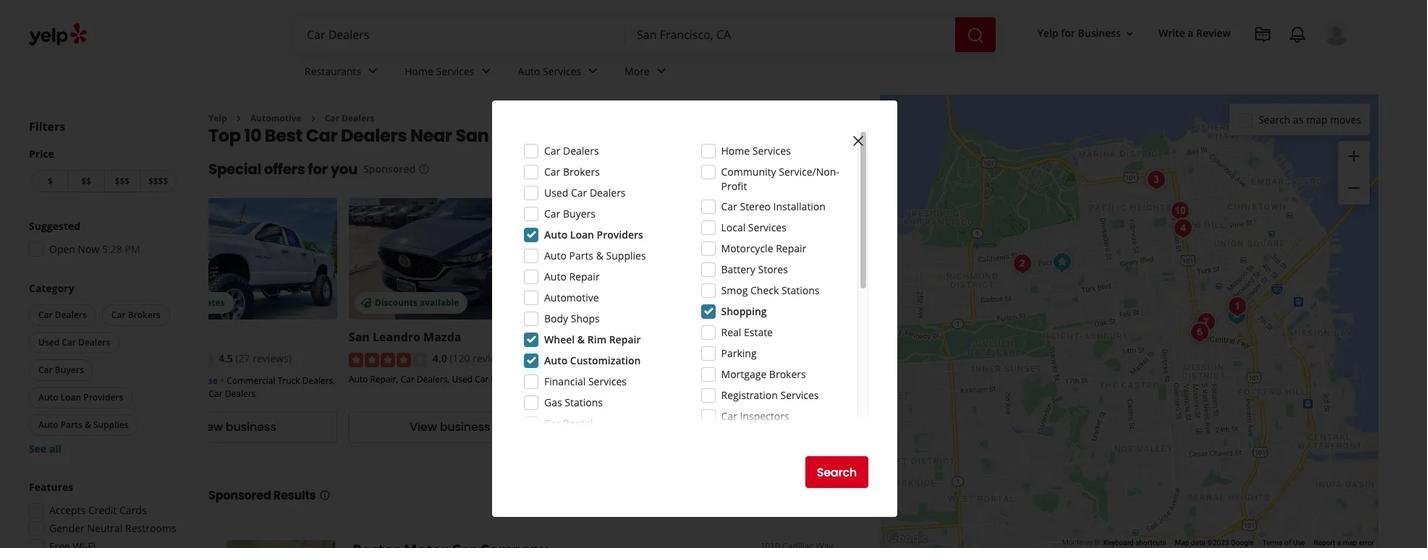Task type: describe. For each thing, give the bounding box(es) containing it.
data
[[1191, 539, 1205, 547]]

view business link for san leandro mazda
[[349, 412, 551, 443]]

change
[[628, 373, 659, 386]]

parts inside button
[[61, 419, 82, 431]]

sponsored for sponsored
[[363, 162, 416, 176]]

estimates for clean
[[824, 297, 867, 309]]

category
[[29, 282, 74, 295]]

now
[[78, 242, 99, 256]]

more
[[625, 64, 650, 78]]

discounts
[[375, 297, 418, 309]]

4.5 (27 reviews)
[[219, 352, 292, 366]]

rim
[[588, 333, 607, 347]]

repair up stores
[[776, 242, 806, 255]]

wheel
[[544, 333, 575, 347]]

check inside auto repair, smog check stations
[[946, 375, 970, 387]]

1 verified from the left
[[149, 375, 183, 387]]

bmw of san francisco image
[[1192, 308, 1221, 337]]

report
[[1314, 539, 1335, 547]]

see all
[[29, 442, 61, 456]]

buyside auto image
[[1223, 292, 1252, 321]]

car buyers inside search dialog
[[544, 207, 596, 221]]

1 free estimates from the left
[[161, 297, 225, 309]]

shortcuts
[[1136, 539, 1166, 547]]

0 horizontal spatial for
[[308, 160, 328, 180]]

search for search
[[817, 464, 857, 481]]

care
[[762, 330, 788, 346]]

google image
[[884, 530, 931, 549]]

installation
[[773, 200, 826, 213]]

0 horizontal spatial automotive
[[250, 112, 302, 124]]

aamco
[[563, 330, 606, 346]]

offers
[[264, 160, 305, 180]]

clean air auto repair link
[[777, 330, 900, 346]]

parts inside search dialog
[[569, 249, 593, 263]]

1 vertical spatial 16 info v2 image
[[319, 490, 330, 501]]

clean
[[777, 330, 809, 346]]

neutral
[[87, 522, 123, 536]]

for inside button
[[1061, 26, 1075, 40]]

$
[[48, 175, 53, 187]]

(60 reviews)
[[664, 352, 720, 366]]

results
[[273, 488, 316, 504]]

free estimates link for clean
[[777, 199, 979, 320]]

price group
[[29, 147, 179, 195]]

reviews) for 4.0 (120 reviews)
[[473, 352, 512, 366]]

california
[[585, 124, 671, 148]]

brokers inside button
[[128, 309, 161, 321]]

close image
[[850, 132, 867, 150]]

1 verified license button from the left
[[149, 373, 218, 387]]

registration
[[721, 389, 778, 402]]

local
[[721, 221, 746, 234]]

0 vertical spatial brokers
[[563, 165, 600, 179]]

view business link for aamco transmissions & total car care
[[563, 412, 765, 443]]

services down "16 verified v2" image
[[781, 389, 819, 402]]

terms of use
[[1262, 539, 1305, 547]]

0 vertical spatial san
[[456, 124, 489, 148]]

2 vertical spatial brokers
[[769, 368, 806, 381]]

stereo
[[740, 200, 771, 213]]

sponsored for sponsored results
[[208, 488, 271, 504]]

2 horizontal spatial dealers,
[[417, 373, 450, 386]]

view for aamco transmissions & total car care
[[624, 419, 651, 436]]

moves
[[1330, 113, 1361, 126]]

$$$ button
[[104, 170, 140, 193]]

supplies inside auto parts & supplies button
[[93, 419, 128, 431]]

view business link for clean air auto repair
[[777, 412, 979, 443]]

filters
[[29, 119, 65, 135]]

1 view from the left
[[196, 419, 223, 436]]

4 star rating image
[[349, 353, 427, 368]]

car brokers button
[[102, 305, 170, 326]]

credit
[[88, 504, 117, 517]]

map for moves
[[1306, 113, 1328, 126]]

16 free estimates v2 image
[[574, 298, 586, 309]]

keyboard
[[1104, 539, 1134, 547]]

report a map error
[[1314, 539, 1374, 547]]

a for report
[[1337, 539, 1341, 547]]

special
[[208, 160, 261, 180]]

3 reviews) from the left
[[681, 352, 720, 366]]

car rental
[[544, 417, 593, 431]]

keyboard shortcuts button
[[1104, 539, 1166, 549]]

sort:
[[718, 131, 740, 145]]

repair, inside auto repair, smog check stations
[[890, 375, 919, 387]]

commercial
[[227, 375, 275, 387]]

view business for clean air auto repair
[[838, 419, 918, 436]]

auto services
[[518, 64, 581, 78]]

stress-free auto care / emerald auto image
[[1048, 248, 1077, 277]]

discounts available
[[375, 297, 459, 309]]

a for write
[[1188, 26, 1194, 40]]

automotive link
[[250, 112, 302, 124]]

0 vertical spatial 16 info v2 image
[[840, 133, 851, 144]]

pm
[[125, 242, 140, 256]]

of
[[1285, 539, 1291, 547]]

24 chevron down v2 image for more
[[653, 63, 670, 80]]

total
[[707, 330, 736, 346]]

community service/non- profit
[[721, 165, 839, 193]]

aamco transmissions & total car care link
[[563, 330, 788, 346]]

services up "francisco,"
[[543, 64, 581, 78]]

services up community service/non- profit
[[753, 144, 791, 158]]

repair inside auto repair, oil change stations, transmission repair
[[563, 386, 589, 398]]

san leandro mazda link
[[349, 330, 461, 346]]

4.0 (120 reviews)
[[433, 352, 512, 366]]

profit
[[721, 179, 747, 193]]

san francisco honda image
[[1168, 214, 1197, 243]]

business for san leandro mazda
[[440, 419, 490, 436]]

automotive inside search dialog
[[544, 291, 599, 305]]

search image
[[967, 26, 984, 44]]

zoom out image
[[1345, 180, 1363, 197]]

discounts available link
[[349, 199, 551, 320]]

see all button
[[29, 442, 61, 456]]

top
[[208, 124, 241, 148]]

suggested
[[29, 219, 80, 233]]

1 view business link from the left
[[135, 412, 337, 443]]

accepts
[[49, 504, 86, 517]]

16 free estimates v2 image
[[788, 298, 800, 309]]

error
[[1359, 539, 1374, 547]]

buyers inside search dialog
[[563, 207, 596, 221]]

see
[[29, 442, 47, 456]]

search for search as map moves
[[1258, 113, 1291, 126]]

group containing suggested
[[25, 219, 179, 261]]

cards
[[119, 504, 147, 517]]

0 horizontal spatial san
[[349, 330, 370, 346]]

stores
[[758, 263, 788, 276]]

search button
[[805, 457, 868, 489]]

16 chevron right v2 image
[[233, 113, 245, 124]]

16 verified v2 image
[[777, 375, 788, 386]]

top 10 best car dealers near san francisco, california
[[208, 124, 671, 148]]

$$$$
[[148, 175, 168, 187]]

auto inside business categories element
[[518, 64, 540, 78]]

1 horizontal spatial dealers,
[[302, 375, 335, 387]]

16 info v2 image
[[418, 164, 430, 175]]

auto inside auto repair, oil change stations, transmission repair
[[563, 373, 582, 386]]

real estate
[[721, 326, 773, 339]]

services down customization
[[588, 375, 627, 389]]

2 verified from the left
[[791, 375, 825, 387]]

10
[[244, 124, 261, 148]]

yelp for yelp link
[[208, 112, 227, 124]]

san francisco toyota image
[[1008, 249, 1037, 278]]

map for error
[[1343, 539, 1357, 547]]

home inside business categories element
[[405, 64, 433, 78]]

car buyers button
[[29, 360, 93, 381]]

(120
[[450, 352, 470, 366]]

price
[[29, 147, 54, 161]]

available
[[420, 297, 459, 309]]

buyside auto image
[[1223, 292, 1252, 321]]

loan inside button
[[61, 392, 81, 404]]

& inside button
[[85, 419, 91, 431]]

shopping
[[721, 305, 767, 318]]

home services inside business categories element
[[405, 64, 474, 78]]

repair, for leandro
[[370, 373, 398, 386]]

4.5 star rating image
[[135, 353, 213, 368]]

search dialog
[[0, 0, 1427, 549]]

stations,
[[661, 373, 696, 386]]

reviews) for 4.5 (27 reviews)
[[253, 352, 292, 366]]

clean air auto repair
[[777, 330, 900, 346]]

special offers for you
[[208, 160, 358, 180]]

notifications image
[[1289, 26, 1306, 43]]

restaurants link
[[293, 52, 393, 94]]

(60
[[664, 352, 678, 366]]

used inside 'used car dealers' button
[[38, 337, 59, 349]]

(27
[[236, 352, 250, 366]]

car brokers inside search dialog
[[544, 165, 600, 179]]

stations down financial services
[[565, 396, 603, 410]]

1 free estimates link from the left
[[135, 199, 337, 320]]

car dealers inside car dealers button
[[38, 309, 87, 321]]

16 discount available v2 image
[[360, 298, 372, 309]]



Task type: vqa. For each thing, say whether or not it's contained in the screenshot.
Stations,
yes



Task type: locate. For each thing, give the bounding box(es) containing it.
estimates up the 4.5 on the left bottom of the page
[[182, 297, 225, 309]]

business
[[226, 419, 276, 436], [440, 419, 490, 436], [654, 419, 704, 436], [868, 419, 918, 436]]

0 horizontal spatial verified
[[149, 375, 183, 387]]

license down clean air auto repair link
[[828, 375, 860, 387]]

1 vertical spatial supplies
[[93, 419, 128, 431]]

buyers up auto repair
[[563, 207, 596, 221]]

stations inside auto repair, smog check stations
[[777, 388, 810, 400]]

loan
[[570, 228, 594, 242], [61, 392, 81, 404]]

verified license
[[149, 375, 218, 387], [791, 375, 860, 387]]

2 horizontal spatial repair,
[[890, 375, 919, 387]]

16 chevron down v2 image
[[1124, 28, 1135, 40]]

0 horizontal spatial sponsored
[[208, 488, 271, 504]]

repair, inside auto repair, oil change stations, transmission repair
[[584, 373, 612, 386]]

service/non-
[[779, 165, 839, 179]]

view business down auto repair, smog check stations
[[838, 419, 918, 436]]

0 vertical spatial home
[[405, 64, 433, 78]]

0 horizontal spatial parts
[[61, 419, 82, 431]]

1 vertical spatial car brokers
[[111, 309, 161, 321]]

24 chevron down v2 image inside restaurants link
[[364, 63, 382, 80]]

financial services
[[544, 375, 627, 389]]

2 view from the left
[[410, 419, 437, 436]]

group containing category
[[26, 282, 179, 457]]

1 horizontal spatial smog
[[921, 375, 944, 387]]

0 horizontal spatial map
[[1306, 113, 1328, 126]]

2 license from the left
[[828, 375, 860, 387]]

0 vertical spatial automotive
[[250, 112, 302, 124]]

1 reviews) from the left
[[253, 352, 292, 366]]

view business down auto repair, oil change stations, transmission repair
[[624, 419, 704, 436]]

auto parts & supplies button
[[29, 415, 138, 436]]

auto parts & supplies up auto repair
[[544, 249, 646, 263]]

1 vertical spatial sponsored
[[208, 488, 271, 504]]

view business down auto repair, car dealers, used car dealers
[[410, 419, 490, 436]]

1 horizontal spatial 24 chevron down v2 image
[[653, 63, 670, 80]]

1 vertical spatial check
[[946, 375, 970, 387]]

0 vertical spatial loan
[[570, 228, 594, 242]]

auto loan providers up auto repair
[[544, 228, 643, 242]]

royal auto group of san francisco image
[[1185, 318, 1214, 347]]

0 horizontal spatial yelp
[[208, 112, 227, 124]]

write
[[1159, 26, 1185, 40]]

view down auto repair, car dealers, used car dealers
[[410, 419, 437, 436]]

repair, for transmissions
[[584, 373, 612, 386]]

features
[[29, 481, 73, 494]]

services up motorcycle repair
[[748, 221, 787, 234]]

a right report
[[1337, 539, 1341, 547]]

home services up community
[[721, 144, 791, 158]]

24 chevron down v2 image inside home services link
[[477, 63, 495, 80]]

estimates up clean air auto repair
[[824, 297, 867, 309]]

air
[[812, 330, 829, 346]]

search inside button
[[817, 464, 857, 481]]

dealers, down 4.0
[[417, 373, 450, 386]]

1 24 chevron down v2 image from the left
[[477, 63, 495, 80]]

car stereo installation
[[721, 200, 826, 213]]

dealers, down the 4.5 star rating image
[[174, 388, 207, 400]]

3.1 star rating image
[[563, 353, 641, 368]]

0 vertical spatial auto parts & supplies
[[544, 249, 646, 263]]

verified license button down air
[[791, 373, 860, 387]]

free estimates link
[[135, 199, 337, 320], [563, 199, 765, 320], [777, 199, 979, 320]]

0 horizontal spatial verified license
[[149, 375, 218, 387]]

car buyers inside button
[[38, 364, 84, 376]]

car brokers inside button
[[111, 309, 161, 321]]

used car dealers inside search dialog
[[544, 186, 626, 200]]

used down the 4.5 star rating image
[[135, 388, 155, 400]]

24 chevron down v2 image inside auto services link
[[584, 63, 601, 80]]

real
[[721, 326, 741, 339]]

None search field
[[295, 17, 999, 52]]

repair up auto repair, smog check stations
[[863, 330, 900, 346]]

verified down the 4.5 star rating image
[[149, 375, 183, 387]]

0 vertical spatial home services
[[405, 64, 474, 78]]

for left you
[[308, 160, 328, 180]]

2 business from the left
[[440, 419, 490, 436]]

san francisco toyota image
[[1166, 196, 1194, 225]]

sponsored
[[363, 162, 416, 176], [208, 488, 271, 504]]

1 horizontal spatial repair,
[[584, 373, 612, 386]]

stations down "16 verified v2" image
[[777, 388, 810, 400]]

0 horizontal spatial repair,
[[370, 373, 398, 386]]

car brokers down "francisco,"
[[544, 165, 600, 179]]

sponsored left 'results'
[[208, 488, 271, 504]]

auto parts & supplies down the "auto loan providers" button
[[38, 419, 128, 431]]

car buyers up auto repair
[[544, 207, 596, 221]]

0 vertical spatial yelp
[[1037, 26, 1058, 40]]

dealers inside commercial truck dealers, used car dealers, car dealers
[[225, 388, 256, 400]]

smog inside search dialog
[[721, 284, 748, 297]]

reviews) right the (120
[[473, 352, 512, 366]]

24 chevron down v2 image for auto services
[[584, 63, 601, 80]]

1 view business from the left
[[196, 419, 276, 436]]

2 reviews) from the left
[[473, 352, 512, 366]]

4 business from the left
[[868, 419, 918, 436]]

16 info v2 image right 'results'
[[319, 490, 330, 501]]

& down the "auto loan providers" button
[[85, 419, 91, 431]]

1 24 chevron down v2 image from the left
[[364, 63, 382, 80]]

view business link down commercial truck dealers, used car dealers, car dealers
[[135, 412, 337, 443]]

1 horizontal spatial providers
[[597, 228, 643, 242]]

yelp left 16 chevron right v2 icon
[[208, 112, 227, 124]]

0 horizontal spatial home
[[405, 64, 433, 78]]

0 horizontal spatial car buyers
[[38, 364, 84, 376]]

stations up 16 free estimates v2 image
[[782, 284, 820, 297]]

0 vertical spatial car brokers
[[544, 165, 600, 179]]

1 horizontal spatial car brokers
[[544, 165, 600, 179]]

1 vertical spatial a
[[1337, 539, 1341, 547]]

battery roadie image
[[1221, 297, 1249, 326]]

automotive right 16 chevron right v2 icon
[[250, 112, 302, 124]]

used car dealers down 'california'
[[544, 186, 626, 200]]

0 horizontal spatial car brokers
[[111, 309, 161, 321]]

search
[[1258, 113, 1291, 126], [817, 464, 857, 481]]

$$ button
[[68, 170, 104, 193]]

repair right the gas
[[563, 386, 589, 398]]

1 vertical spatial loan
[[61, 392, 81, 404]]

terms
[[1262, 539, 1283, 547]]

0 vertical spatial search
[[1258, 113, 1291, 126]]

0 horizontal spatial free estimates
[[161, 297, 225, 309]]

buyers inside button
[[55, 364, 84, 376]]

24 chevron down v2 image
[[364, 63, 382, 80], [653, 63, 670, 80]]

all
[[49, 442, 61, 456]]

0 vertical spatial sponsored
[[363, 162, 416, 176]]

4 view business from the left
[[838, 419, 918, 436]]

brokers up registration services
[[769, 368, 806, 381]]

1 horizontal spatial parts
[[569, 249, 593, 263]]

1 free from the left
[[161, 297, 180, 309]]

1 horizontal spatial car buyers
[[544, 207, 596, 221]]

auto repair, car dealers, used car dealers
[[349, 373, 522, 386]]

business
[[1078, 26, 1121, 40]]

estate
[[744, 326, 773, 339]]

free estimates for clean
[[803, 297, 867, 309]]

free for clean air auto repair
[[803, 297, 822, 309]]

1 horizontal spatial estimates
[[610, 297, 653, 309]]

1 horizontal spatial verified
[[791, 375, 825, 387]]

0 horizontal spatial auto loan providers
[[38, 392, 123, 404]]

providers inside search dialog
[[597, 228, 643, 242]]

1 vertical spatial car buyers
[[38, 364, 84, 376]]

view business for san leandro mazda
[[410, 419, 490, 436]]

free up the 4.5 star rating image
[[161, 297, 180, 309]]

verified license down the 4.5 star rating image
[[149, 375, 218, 387]]

1 horizontal spatial supplies
[[606, 249, 646, 263]]

business categories element
[[293, 52, 1350, 94]]

loan up auto repair
[[570, 228, 594, 242]]

for left the business on the right top of page
[[1061, 26, 1075, 40]]

leandro
[[373, 330, 420, 346]]

accepts credit cards
[[49, 504, 147, 517]]

providers inside button
[[83, 392, 123, 404]]

free
[[161, 297, 180, 309], [589, 297, 608, 309], [803, 297, 822, 309]]

transmissions
[[609, 330, 692, 346]]

auto repair, oil change stations, transmission repair
[[563, 373, 752, 398]]

parking
[[721, 347, 757, 360]]

2 vertical spatial car dealers
[[38, 309, 87, 321]]

home services link
[[393, 52, 506, 94]]

1 vertical spatial parts
[[61, 419, 82, 431]]

1 horizontal spatial loan
[[570, 228, 594, 242]]

view down auto repair, smog check stations
[[838, 419, 865, 436]]

3 free from the left
[[803, 297, 822, 309]]

home services inside search dialog
[[721, 144, 791, 158]]

reviews) right (60
[[681, 352, 720, 366]]

1 vertical spatial map
[[1343, 539, 1357, 547]]

group
[[1338, 141, 1370, 205], [25, 219, 179, 261], [26, 282, 179, 457], [25, 481, 179, 549]]

0 horizontal spatial verified license button
[[149, 373, 218, 387]]

1 horizontal spatial san
[[456, 124, 489, 148]]

community
[[721, 165, 776, 179]]

24 chevron down v2 image for restaurants
[[364, 63, 382, 80]]

map region
[[773, 55, 1427, 549]]

auto parts & supplies
[[544, 249, 646, 263], [38, 419, 128, 431]]

automotive down auto repair
[[544, 291, 599, 305]]

parts up auto repair
[[569, 249, 593, 263]]

verified license button
[[149, 373, 218, 387], [791, 373, 860, 387]]

2 verified license button from the left
[[791, 373, 860, 387]]

yelp left the business on the right top of page
[[1037, 26, 1058, 40]]

used car dealers inside button
[[38, 337, 110, 349]]

3 view from the left
[[624, 419, 651, 436]]

1 horizontal spatial map
[[1343, 539, 1357, 547]]

1 horizontal spatial home services
[[721, 144, 791, 158]]

auto repair, smog check stations
[[777, 375, 970, 400]]

supplies inside search dialog
[[606, 249, 646, 263]]

24 chevron down v2 image for home services
[[477, 63, 495, 80]]

oil
[[615, 373, 626, 386]]

car
[[325, 112, 339, 124], [306, 124, 337, 148], [544, 144, 560, 158], [544, 165, 560, 179], [571, 186, 587, 200], [721, 200, 737, 213], [544, 207, 560, 221], [38, 309, 53, 321], [111, 309, 126, 321], [739, 330, 759, 346], [62, 337, 76, 349], [38, 364, 53, 376], [401, 373, 414, 386], [475, 373, 489, 386], [158, 388, 171, 400], [209, 388, 223, 400], [721, 410, 737, 423], [544, 417, 560, 431]]

0 horizontal spatial estimates
[[182, 297, 225, 309]]

smog check stations
[[721, 284, 820, 297]]

2 horizontal spatial car dealers
[[544, 144, 599, 158]]

home services up top 10 best car dealers near san francisco, california
[[405, 64, 474, 78]]

auto repair
[[544, 270, 600, 284]]

business down auto repair, car dealers, used car dealers
[[440, 419, 490, 436]]

0 horizontal spatial 24 chevron down v2 image
[[477, 63, 495, 80]]

as
[[1293, 113, 1304, 126]]

24 chevron down v2 image right the auto services
[[584, 63, 601, 80]]

24 chevron down v2 image right the more
[[653, 63, 670, 80]]

24 chevron down v2 image inside more link
[[653, 63, 670, 80]]

0 horizontal spatial free estimates link
[[135, 199, 337, 320]]

1 horizontal spatial used car dealers
[[544, 186, 626, 200]]

user actions element
[[1026, 18, 1370, 107]]

0 vertical spatial a
[[1188, 26, 1194, 40]]

a
[[1188, 26, 1194, 40], [1337, 539, 1341, 547]]

1 vertical spatial automotive
[[544, 291, 599, 305]]

body
[[544, 312, 568, 326]]

1 vertical spatial car dealers
[[544, 144, 599, 158]]

home up community
[[721, 144, 750, 158]]

mazda san francisco image
[[1185, 318, 1214, 347]]

ion cars image
[[1142, 165, 1171, 194], [1142, 165, 1171, 194]]

business for aamco transmissions & total car care
[[654, 419, 704, 436]]

2 horizontal spatial free estimates
[[803, 297, 867, 309]]

16 info v2 image
[[840, 133, 851, 144], [319, 490, 330, 501]]

home inside search dialog
[[721, 144, 750, 158]]

map
[[1306, 113, 1328, 126], [1343, 539, 1357, 547]]

0 horizontal spatial dealers,
[[174, 388, 207, 400]]

reviews) up the truck
[[253, 352, 292, 366]]

motorcycle repair
[[721, 242, 806, 255]]

car dealers link
[[325, 112, 375, 124]]

view business link down auto repair, oil change stations, transmission repair
[[563, 412, 765, 443]]

24 chevron down v2 image left the auto services
[[477, 63, 495, 80]]

gas
[[544, 396, 562, 410]]

open
[[49, 242, 75, 256]]

free estimates up the 4.5 star rating image
[[161, 297, 225, 309]]

1 horizontal spatial car dealers
[[325, 112, 375, 124]]

1 horizontal spatial verified license button
[[791, 373, 860, 387]]

map data ©2023 google
[[1175, 539, 1254, 547]]

sponsored left 16 info v2 image
[[363, 162, 416, 176]]

auto
[[518, 64, 540, 78], [544, 228, 568, 242], [544, 249, 567, 263], [544, 270, 567, 284], [832, 330, 860, 346], [544, 354, 568, 368], [349, 373, 368, 386], [563, 373, 582, 386], [869, 375, 888, 387], [38, 392, 58, 404], [38, 419, 58, 431]]

car dealers button
[[29, 305, 96, 326]]

best
[[265, 124, 302, 148]]

mortgage brokers
[[721, 368, 806, 381]]

1 vertical spatial auto loan providers
[[38, 392, 123, 404]]

& left total
[[695, 330, 704, 346]]

business down auto repair, smog check stations
[[868, 419, 918, 436]]

smog inside auto repair, smog check stations
[[921, 375, 944, 387]]

2 horizontal spatial estimates
[[824, 297, 867, 309]]

1 vertical spatial home services
[[721, 144, 791, 158]]

0 vertical spatial car buyers
[[544, 207, 596, 221]]

1 horizontal spatial sponsored
[[363, 162, 416, 176]]

1 horizontal spatial 24 chevron down v2 image
[[584, 63, 601, 80]]

free estimates
[[161, 297, 225, 309], [589, 297, 653, 309], [803, 297, 867, 309]]

1 horizontal spatial free estimates
[[589, 297, 653, 309]]

auto loan providers inside button
[[38, 392, 123, 404]]

view down commercial truck dealers, used car dealers, car dealers
[[196, 419, 223, 436]]

san leandro mazda
[[349, 330, 461, 346]]

auto parts & supplies inside button
[[38, 419, 128, 431]]

reviews)
[[253, 352, 292, 366], [473, 352, 512, 366], [681, 352, 720, 366]]

2 view business from the left
[[410, 419, 490, 436]]

map left error
[[1343, 539, 1357, 547]]

registration services
[[721, 389, 819, 402]]

restrooms
[[125, 522, 176, 536]]

free for aamco transmissions & total car care
[[589, 297, 608, 309]]

1 business from the left
[[226, 419, 276, 436]]

verified license button down the 4.5 star rating image
[[149, 373, 218, 387]]

auto loan providers inside search dialog
[[544, 228, 643, 242]]

1 horizontal spatial free estimates link
[[563, 199, 765, 320]]

san right "near"
[[456, 124, 489, 148]]

16 info v2 image up "next" image
[[840, 133, 851, 144]]

3 free estimates link from the left
[[777, 199, 979, 320]]

0 vertical spatial for
[[1061, 26, 1075, 40]]

©2023
[[1207, 539, 1229, 547]]

view business for aamco transmissions & total car care
[[624, 419, 704, 436]]

free estimates for aamco
[[589, 297, 653, 309]]

used inside commercial truck dealers, used car dealers, car dealers
[[135, 388, 155, 400]]

auto inside auto repair, smog check stations
[[869, 375, 888, 387]]

2 free estimates from the left
[[589, 297, 653, 309]]

1 license from the left
[[185, 375, 218, 387]]

loan inside search dialog
[[570, 228, 594, 242]]

previous image
[[798, 161, 816, 178]]

2 free estimates link from the left
[[563, 199, 765, 320]]

shops
[[571, 312, 600, 326]]

group containing features
[[25, 481, 179, 549]]

used down the (120
[[452, 373, 473, 386]]

1 vertical spatial home
[[721, 144, 750, 158]]

used inside search dialog
[[544, 186, 568, 200]]

services
[[436, 64, 474, 78], [543, 64, 581, 78], [753, 144, 791, 158], [748, 221, 787, 234], [588, 375, 627, 389], [781, 389, 819, 402]]

0 vertical spatial smog
[[721, 284, 748, 297]]

& up auto repair
[[596, 249, 604, 263]]

view business link down auto repair, smog check stations
[[777, 412, 979, 443]]

0 horizontal spatial 16 info v2 image
[[319, 490, 330, 501]]

2 horizontal spatial free
[[803, 297, 822, 309]]

zoom in image
[[1345, 147, 1363, 165]]

check inside search dialog
[[750, 284, 779, 297]]

aamco transmissions & total car care
[[563, 330, 788, 346]]

0 vertical spatial parts
[[569, 249, 593, 263]]

auto parts & supplies inside search dialog
[[544, 249, 646, 263]]

view business link
[[135, 412, 337, 443], [349, 412, 551, 443], [563, 412, 765, 443], [777, 412, 979, 443]]

estimates up 'transmissions' at left
[[610, 297, 653, 309]]

view for clean air auto repair
[[838, 419, 865, 436]]

yelp for yelp for business
[[1037, 26, 1058, 40]]

brokers
[[563, 165, 600, 179], [128, 309, 161, 321], [769, 368, 806, 381]]

repair right rim
[[609, 333, 641, 347]]

terms of use link
[[1262, 539, 1305, 547]]

& left rim
[[577, 333, 585, 347]]

francisco,
[[492, 124, 582, 148]]

view business down commercial truck dealers, used car dealers, car dealers
[[196, 419, 276, 436]]

2 free from the left
[[589, 297, 608, 309]]

0 vertical spatial car dealers
[[325, 112, 375, 124]]

international sport motors image
[[1222, 301, 1251, 330]]

services up top 10 best car dealers near san francisco, california
[[436, 64, 474, 78]]

view business link down auto repair, car dealers, used car dealers
[[349, 412, 551, 443]]

san down 16 discount available v2 icon
[[349, 330, 370, 346]]

view down auto repair, oil change stations, transmission repair
[[624, 419, 651, 436]]

1 vertical spatial for
[[308, 160, 328, 180]]

5:28
[[102, 242, 122, 256]]

3 view business from the left
[[624, 419, 704, 436]]

free right 16 free estimates v2 image
[[803, 297, 822, 309]]

2 view business link from the left
[[349, 412, 551, 443]]

1 vertical spatial search
[[817, 464, 857, 481]]

$$$
[[115, 175, 130, 187]]

2 verified license from the left
[[791, 375, 860, 387]]

yelp inside button
[[1037, 26, 1058, 40]]

4 view business link from the left
[[777, 412, 979, 443]]

customization
[[570, 354, 641, 368]]

battery
[[721, 263, 755, 276]]

$$$$ button
[[140, 170, 177, 193]]

used down "francisco,"
[[544, 186, 568, 200]]

0 horizontal spatial check
[[750, 284, 779, 297]]

2 estimates from the left
[[610, 297, 653, 309]]

1 vertical spatial used car dealers
[[38, 337, 110, 349]]

used down car dealers button
[[38, 337, 59, 349]]

1 horizontal spatial brokers
[[563, 165, 600, 179]]

providers up auto parts & supplies button
[[83, 392, 123, 404]]

repair up 16 free estimates v2 icon
[[569, 270, 600, 284]]

for
[[1061, 26, 1075, 40], [308, 160, 328, 180]]

3 business from the left
[[654, 419, 704, 436]]

local services
[[721, 221, 787, 234]]

verified right "16 verified v2" image
[[791, 375, 825, 387]]

next image
[[832, 161, 849, 178]]

0 horizontal spatial search
[[817, 464, 857, 481]]

3 view business link from the left
[[563, 412, 765, 443]]

car dealers inside search dialog
[[544, 144, 599, 158]]

mazda
[[423, 330, 461, 346]]

brokers up the 4.5 star rating image
[[128, 309, 161, 321]]

24 chevron down v2 image right restaurants
[[364, 63, 382, 80]]

verified license right "16 verified v2" image
[[791, 375, 860, 387]]

use
[[1293, 539, 1305, 547]]

used car dealers down car dealers button
[[38, 337, 110, 349]]

0 vertical spatial used car dealers
[[544, 186, 626, 200]]

estimates for aamco
[[610, 297, 653, 309]]

buyers down 'used car dealers' button
[[55, 364, 84, 376]]

2 24 chevron down v2 image from the left
[[584, 63, 601, 80]]

gas stations
[[544, 396, 603, 410]]

battery stores
[[721, 263, 788, 276]]

0 horizontal spatial used car dealers
[[38, 337, 110, 349]]

0 horizontal spatial providers
[[83, 392, 123, 404]]

0 horizontal spatial home services
[[405, 64, 474, 78]]

view for san leandro mazda
[[410, 419, 437, 436]]

parts down the "auto loan providers" button
[[61, 419, 82, 431]]

used car dealers
[[544, 186, 626, 200], [38, 337, 110, 349]]

1 horizontal spatial check
[[946, 375, 970, 387]]

buyers
[[563, 207, 596, 221], [55, 364, 84, 376]]

car dealers
[[325, 112, 375, 124], [544, 144, 599, 158], [38, 309, 87, 321]]

brokers down "francisco,"
[[563, 165, 600, 179]]

1 vertical spatial auto parts & supplies
[[38, 419, 128, 431]]

1 horizontal spatial yelp
[[1037, 26, 1058, 40]]

a right write
[[1188, 26, 1194, 40]]

gender neutral restrooms
[[49, 522, 176, 536]]

check
[[750, 284, 779, 297], [946, 375, 970, 387]]

home up "near"
[[405, 64, 433, 78]]

16 chevron right v2 image
[[307, 113, 319, 124]]

license down the 4.5 star rating image
[[185, 375, 218, 387]]

free estimates link for aamco
[[563, 199, 765, 320]]

0 vertical spatial map
[[1306, 113, 1328, 126]]

business for clean air auto repair
[[868, 419, 918, 436]]

0 horizontal spatial reviews)
[[253, 352, 292, 366]]

used car dealers button
[[29, 332, 119, 354]]

license
[[185, 375, 218, 387], [828, 375, 860, 387]]

free estimates up shops
[[589, 297, 653, 309]]

business down commercial truck dealers, used car dealers, car dealers
[[226, 419, 276, 436]]

loan down car buyers button on the left bottom
[[61, 392, 81, 404]]

0 horizontal spatial supplies
[[93, 419, 128, 431]]

0 vertical spatial buyers
[[563, 207, 596, 221]]

car inspectors
[[721, 410, 789, 423]]

1 horizontal spatial auto loan providers
[[544, 228, 643, 242]]

providers up auto repair
[[597, 228, 643, 242]]

business down auto repair, oil change stations, transmission repair
[[654, 419, 704, 436]]

1 verified license from the left
[[149, 375, 218, 387]]

a inside write a review link
[[1188, 26, 1194, 40]]

projects image
[[1254, 26, 1272, 43]]

1 horizontal spatial auto parts & supplies
[[544, 249, 646, 263]]

financial
[[544, 375, 586, 389]]

1 horizontal spatial free
[[589, 297, 608, 309]]

free estimates up clean air auto repair
[[803, 297, 867, 309]]

3 free estimates from the left
[[803, 297, 867, 309]]

4 view from the left
[[838, 419, 865, 436]]

24 chevron down v2 image
[[477, 63, 495, 80], [584, 63, 601, 80]]

3 estimates from the left
[[824, 297, 867, 309]]

1 estimates from the left
[[182, 297, 225, 309]]

0 vertical spatial check
[[750, 284, 779, 297]]

2 24 chevron down v2 image from the left
[[653, 63, 670, 80]]



